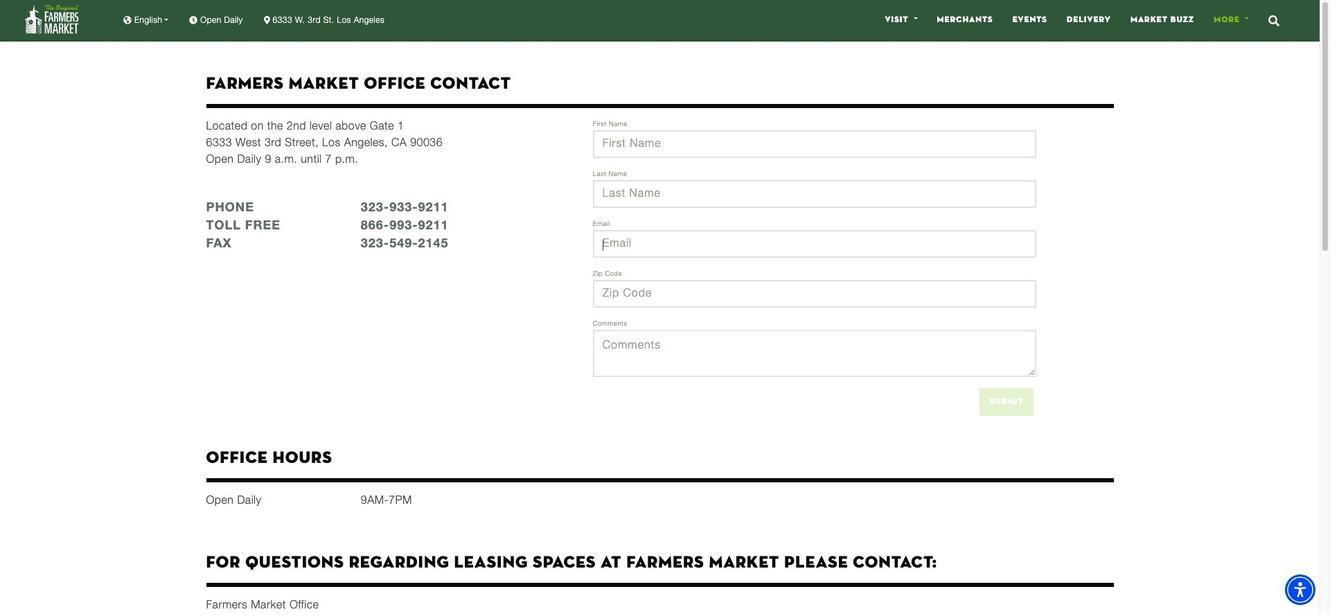 Task type: vqa. For each thing, say whether or not it's contained in the screenshot.
minus image in the right of the page
no



Task type: describe. For each thing, give the bounding box(es) containing it.
search image
[[1269, 15, 1280, 26]]

Email email field
[[593, 230, 1037, 258]]

clock image
[[189, 16, 198, 24]]

fmla home header logo clocktower image
[[25, 5, 79, 34]]

map marker alt image
[[264, 16, 270, 24]]

Last Name text field
[[593, 180, 1037, 208]]

globe americas image
[[123, 16, 132, 24]]



Task type: locate. For each thing, give the bounding box(es) containing it.
Zip Code text field
[[593, 280, 1037, 308]]

Comments text field
[[593, 330, 1037, 377]]

First Name text field
[[593, 130, 1037, 158]]

heading
[[206, 42, 1114, 93]]



